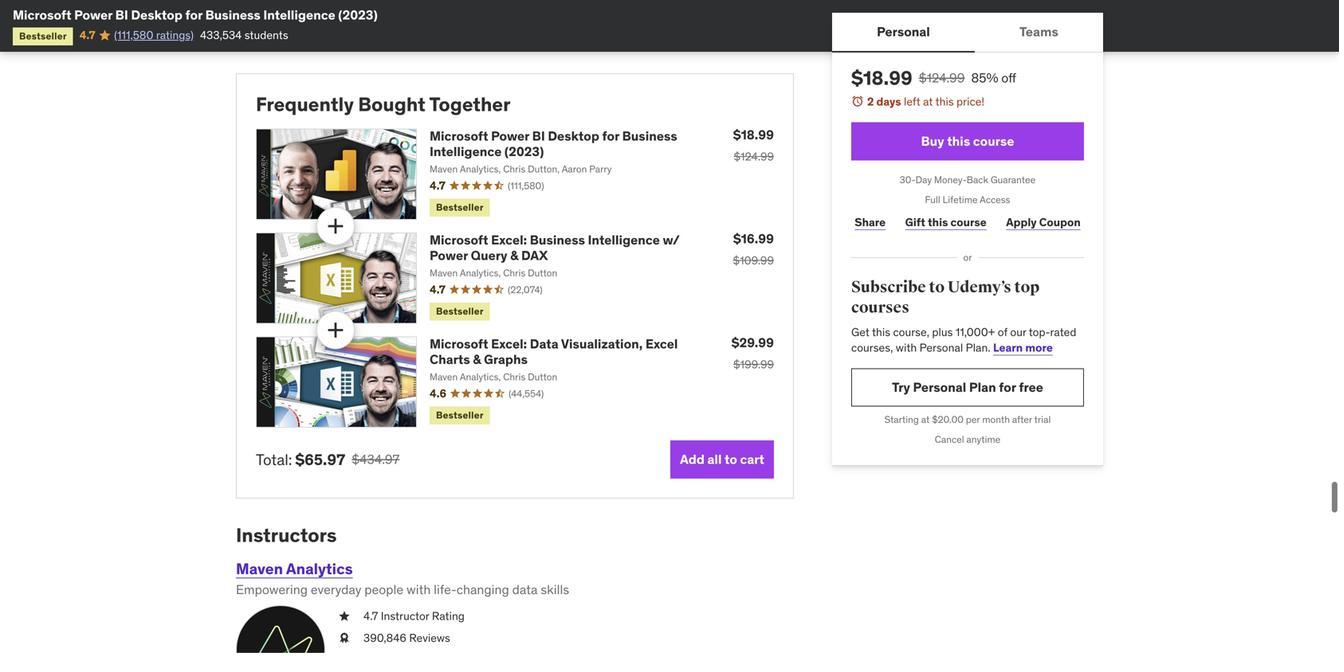 Task type: vqa. For each thing, say whether or not it's contained in the screenshot.
Careers link
no



Task type: locate. For each thing, give the bounding box(es) containing it.
chris up (22,074)
[[503, 267, 526, 279]]

chris
[[503, 163, 526, 175], [503, 267, 526, 279], [503, 371, 526, 384]]

for up parry
[[602, 128, 620, 144]]

analytics,
[[460, 163, 501, 175], [460, 267, 501, 279], [460, 371, 501, 384]]

0 vertical spatial analytics,
[[460, 163, 501, 175]]

2 horizontal spatial business
[[622, 128, 678, 144]]

personal up $18.99 $124.99 85% off
[[877, 23, 930, 40]]

intelligence inside microsoft excel: business intelligence w/ power query & dax maven analytics, chris dutton
[[588, 232, 660, 248]]

2 horizontal spatial power
[[491, 128, 530, 144]]

1 vertical spatial chris
[[503, 267, 526, 279]]

power inside microsoft excel: business intelligence w/ power query & dax maven analytics, chris dutton
[[430, 247, 468, 264]]

1 horizontal spatial &
[[510, 247, 519, 264]]

1 chris from the top
[[503, 163, 526, 175]]

0 vertical spatial $124.99
[[919, 70, 965, 86]]

0 horizontal spatial $124.99
[[734, 150, 774, 164]]

1 vertical spatial course
[[951, 215, 987, 229]]

0 vertical spatial personal
[[877, 23, 930, 40]]

1 vertical spatial intelligence
[[430, 143, 502, 160]]

with
[[896, 341, 917, 355], [407, 582, 431, 599]]

bi inside microsoft power bi desktop for business intelligence (2023) maven analytics, chris dutton, aaron parry
[[532, 128, 545, 144]]

0 vertical spatial &
[[510, 247, 519, 264]]

course for gift this course
[[951, 215, 987, 229]]

intelligence for microsoft power bi desktop for business intelligence (2023) maven analytics, chris dutton, aaron parry
[[430, 143, 502, 160]]

bi up (111,580
[[115, 7, 128, 23]]

microsoft excel: business intelligence w/ power query & dax link
[[430, 232, 680, 264]]

microsoft power bi desktop for business intelligence (2023)
[[13, 7, 378, 23]]

analytics, inside microsoft power bi desktop for business intelligence (2023) maven analytics, chris dutton, aaron parry
[[460, 163, 501, 175]]

1 horizontal spatial with
[[896, 341, 917, 355]]

2 dutton from the top
[[528, 371, 558, 384]]

2 vertical spatial chris
[[503, 371, 526, 384]]

students
[[245, 28, 288, 42]]

(44,554)
[[509, 388, 544, 400]]

analytics
[[286, 560, 353, 579]]

chris for power
[[503, 163, 526, 175]]

2 vertical spatial power
[[430, 247, 468, 264]]

0 horizontal spatial (2023)
[[338, 7, 378, 23]]

microsoft
[[13, 7, 71, 23], [430, 128, 488, 144], [430, 232, 488, 248], [430, 336, 488, 353]]

$16.99 $109.99
[[733, 231, 774, 268]]

visualization,
[[561, 336, 643, 353]]

bestseller for microsoft excel: business intelligence w/ power query & dax
[[436, 305, 484, 318]]

2 vertical spatial business
[[530, 232, 585, 248]]

analytics, inside the microsoft excel: data visualization, excel charts & graphs maven analytics, chris dutton
[[460, 371, 501, 384]]

$18.99 $124.99 85% off
[[852, 66, 1017, 90]]

excel: for &
[[491, 232, 527, 248]]

1 horizontal spatial $124.99
[[919, 70, 965, 86]]

111580 reviews element
[[508, 179, 544, 193]]

chris inside microsoft power bi desktop for business intelligence (2023) maven analytics, chris dutton, aaron parry
[[503, 163, 526, 175]]

chris up (111,580)
[[503, 163, 526, 175]]

2 horizontal spatial for
[[999, 379, 1016, 396]]

0 horizontal spatial business
[[205, 7, 261, 23]]

bi up the dutton,
[[532, 128, 545, 144]]

analytics, down "query" at top left
[[460, 267, 501, 279]]

1 horizontal spatial to
[[929, 278, 945, 297]]

to right all
[[725, 452, 738, 468]]

1 vertical spatial bi
[[532, 128, 545, 144]]

rating
[[432, 610, 465, 624]]

1 vertical spatial excel:
[[491, 336, 527, 353]]

bestseller for microsoft power bi desktop for business intelligence (2023)
[[436, 201, 484, 214]]

& left dax
[[510, 247, 519, 264]]

3 analytics, from the top
[[460, 371, 501, 384]]

chris down graphs
[[503, 371, 526, 384]]

1 horizontal spatial business
[[530, 232, 585, 248]]

0 vertical spatial chris
[[503, 163, 526, 175]]

analytics, down graphs
[[460, 371, 501, 384]]

0 vertical spatial bi
[[115, 7, 128, 23]]

desktop inside microsoft power bi desktop for business intelligence (2023) maven analytics, chris dutton, aaron parry
[[548, 128, 600, 144]]

1 vertical spatial analytics,
[[460, 267, 501, 279]]

with down "course,"
[[896, 341, 917, 355]]

(111,580 ratings)
[[114, 28, 194, 42]]

maven analytics empowering everyday people with life-changing data skills
[[236, 560, 569, 599]]

this up courses,
[[872, 325, 891, 339]]

for up ratings)
[[185, 7, 203, 23]]

1 vertical spatial power
[[491, 128, 530, 144]]

2 chris from the top
[[503, 267, 526, 279]]

0 horizontal spatial intelligence
[[263, 7, 335, 23]]

2 vertical spatial analytics,
[[460, 371, 501, 384]]

0 vertical spatial business
[[205, 7, 261, 23]]

0 vertical spatial desktop
[[131, 7, 183, 23]]

0 horizontal spatial with
[[407, 582, 431, 599]]

personal up $20.00
[[913, 379, 967, 396]]

0 vertical spatial (2023)
[[338, 7, 378, 23]]

0 vertical spatial with
[[896, 341, 917, 355]]

1 vertical spatial for
[[602, 128, 620, 144]]

microsoft for microsoft excel: business intelligence w/ power query & dax maven analytics, chris dutton
[[430, 232, 488, 248]]

intelligence down the together at the top left of page
[[430, 143, 502, 160]]

try personal plan for free
[[892, 379, 1044, 396]]

share
[[855, 215, 886, 229]]

$20.00
[[932, 414, 964, 426]]

gift
[[906, 215, 926, 229]]

this right gift
[[928, 215, 948, 229]]

0 vertical spatial power
[[74, 7, 113, 23]]

tab list
[[832, 13, 1104, 53]]

1 vertical spatial to
[[725, 452, 738, 468]]

$124.99
[[919, 70, 965, 86], [734, 150, 774, 164]]

chris inside the microsoft excel: data visualization, excel charts & graphs maven analytics, chris dutton
[[503, 371, 526, 384]]

course down lifetime
[[951, 215, 987, 229]]

85%
[[972, 70, 999, 86]]

this down $18.99 $124.99 85% off
[[936, 94, 954, 109]]

bi for microsoft power bi desktop for business intelligence (2023) maven analytics, chris dutton, aaron parry
[[532, 128, 545, 144]]

microsoft inside the microsoft excel: data visualization, excel charts & graphs maven analytics, chris dutton
[[430, 336, 488, 353]]

or
[[964, 252, 972, 264]]

microsoft inside microsoft power bi desktop for business intelligence (2023) maven analytics, chris dutton, aaron parry
[[430, 128, 488, 144]]

instructor
[[381, 610, 429, 624]]

& inside microsoft excel: business intelligence w/ power query & dax maven analytics, chris dutton
[[510, 247, 519, 264]]

per
[[966, 414, 980, 426]]

maven inside the maven analytics empowering everyday people with life-changing data skills
[[236, 560, 283, 579]]

for left free
[[999, 379, 1016, 396]]

dutton
[[528, 267, 558, 279], [528, 371, 558, 384]]

empowering
[[236, 582, 308, 599]]

business
[[205, 7, 261, 23], [622, 128, 678, 144], [530, 232, 585, 248]]

0 horizontal spatial power
[[74, 7, 113, 23]]

& right charts
[[473, 351, 481, 368]]

at
[[923, 94, 933, 109], [921, 414, 930, 426]]

4.7 for (111,580 ratings)
[[80, 28, 95, 42]]

1 analytics, from the top
[[460, 163, 501, 175]]

bestseller for microsoft excel: data visualization, excel charts & graphs
[[436, 410, 484, 422]]

bi
[[115, 7, 128, 23], [532, 128, 545, 144]]

excel: left the data
[[491, 336, 527, 353]]

390,846 reviews
[[364, 632, 450, 646]]

$65.97
[[295, 451, 345, 470]]

$124.99 for $18.99 $124.99
[[734, 150, 774, 164]]

intelligence inside microsoft power bi desktop for business intelligence (2023) maven analytics, chris dutton, aaron parry
[[430, 143, 502, 160]]

1 horizontal spatial power
[[430, 247, 468, 264]]

at right left
[[923, 94, 933, 109]]

course inside button
[[973, 133, 1015, 149]]

$124.99 inside $18.99 $124.99 85% off
[[919, 70, 965, 86]]

all
[[708, 452, 722, 468]]

bestseller
[[19, 30, 67, 42], [436, 201, 484, 214], [436, 305, 484, 318], [436, 410, 484, 422]]

microsoft excel: data visualization, excel charts & graphs link
[[430, 336, 678, 368]]

business inside microsoft power bi desktop for business intelligence (2023) maven analytics, chris dutton, aaron parry
[[622, 128, 678, 144]]

our
[[1011, 325, 1027, 339]]

at left $20.00
[[921, 414, 930, 426]]

microsoft power bi desktop for business intelligence (2023) link
[[430, 128, 678, 160]]

0 vertical spatial excel:
[[491, 232, 527, 248]]

dutton down dax
[[528, 267, 558, 279]]

to
[[929, 278, 945, 297], [725, 452, 738, 468]]

to inside the subscribe to udemy's top courses
[[929, 278, 945, 297]]

alarm image
[[852, 95, 864, 108]]

to left udemy's
[[929, 278, 945, 297]]

1 vertical spatial personal
[[920, 341, 963, 355]]

(2023) inside microsoft power bi desktop for business intelligence (2023) maven analytics, chris dutton, aaron parry
[[505, 143, 544, 160]]

$109.99
[[733, 254, 774, 268]]

2 vertical spatial intelligence
[[588, 232, 660, 248]]

this inside button
[[947, 133, 971, 149]]

maven analytics image
[[236, 606, 325, 654]]

power inside microsoft power bi desktop for business intelligence (2023) maven analytics, chris dutton, aaron parry
[[491, 128, 530, 144]]

personal inside get this course, plus 11,000+ of our top-rated courses, with personal plan.
[[920, 341, 963, 355]]

2 horizontal spatial intelligence
[[588, 232, 660, 248]]

teams
[[1020, 23, 1059, 40]]

this right 'buy'
[[947, 133, 971, 149]]

anytime
[[967, 434, 1001, 446]]

2 vertical spatial personal
[[913, 379, 967, 396]]

1 horizontal spatial for
[[602, 128, 620, 144]]

1 horizontal spatial bi
[[532, 128, 545, 144]]

3 chris from the top
[[503, 371, 526, 384]]

analytics, left the dutton,
[[460, 163, 501, 175]]

1 dutton from the top
[[528, 267, 558, 279]]

0 vertical spatial for
[[185, 7, 203, 23]]

0 horizontal spatial to
[[725, 452, 738, 468]]

1 horizontal spatial (2023)
[[505, 143, 544, 160]]

microsoft for microsoft excel: data visualization, excel charts & graphs maven analytics, chris dutton
[[430, 336, 488, 353]]

1 excel: from the top
[[491, 232, 527, 248]]

excel: inside microsoft excel: business intelligence w/ power query & dax maven analytics, chris dutton
[[491, 232, 527, 248]]

power for microsoft power bi desktop for business intelligence (2023)
[[74, 7, 113, 23]]

intelligence left w/
[[588, 232, 660, 248]]

390,846
[[364, 632, 407, 646]]

1 vertical spatial at
[[921, 414, 930, 426]]

0 horizontal spatial desktop
[[131, 7, 183, 23]]

$124.99 for $18.99 $124.99 85% off
[[919, 70, 965, 86]]

this
[[936, 94, 954, 109], [947, 133, 971, 149], [928, 215, 948, 229], [872, 325, 891, 339]]

personal button
[[832, 13, 975, 51]]

intelligence up students
[[263, 7, 335, 23]]

coupon
[[1040, 215, 1081, 229]]

0 horizontal spatial &
[[473, 351, 481, 368]]

maven inside microsoft power bi desktop for business intelligence (2023) maven analytics, chris dutton, aaron parry
[[430, 163, 458, 175]]

personal
[[877, 23, 930, 40], [920, 341, 963, 355], [913, 379, 967, 396]]

433,534 students
[[200, 28, 288, 42]]

1 vertical spatial (2023)
[[505, 143, 544, 160]]

desktop up (111,580 ratings)
[[131, 7, 183, 23]]

excel:
[[491, 232, 527, 248], [491, 336, 527, 353]]

microsoft excel: data visualization, excel charts & graphs maven analytics, chris dutton
[[430, 336, 678, 384]]

this inside get this course, plus 11,000+ of our top-rated courses, with personal plan.
[[872, 325, 891, 339]]

1 vertical spatial with
[[407, 582, 431, 599]]

0 horizontal spatial for
[[185, 7, 203, 23]]

1 vertical spatial desktop
[[548, 128, 600, 144]]

for
[[185, 7, 203, 23], [602, 128, 620, 144], [999, 379, 1016, 396]]

with left life-
[[407, 582, 431, 599]]

this for gift
[[928, 215, 948, 229]]

microsoft inside microsoft excel: business intelligence w/ power query & dax maven analytics, chris dutton
[[430, 232, 488, 248]]

11,000+
[[956, 325, 995, 339]]

dutton up (44,554)
[[528, 371, 558, 384]]

0 vertical spatial dutton
[[528, 267, 558, 279]]

full
[[925, 194, 941, 206]]

learn
[[994, 341, 1023, 355]]

1 horizontal spatial desktop
[[548, 128, 600, 144]]

charts
[[430, 351, 470, 368]]

0 horizontal spatial $18.99
[[733, 127, 774, 143]]

&
[[510, 247, 519, 264], [473, 351, 481, 368]]

buy this course
[[921, 133, 1015, 149]]

0 vertical spatial to
[[929, 278, 945, 297]]

4.7
[[80, 28, 95, 42], [430, 178, 446, 193], [430, 283, 446, 297], [364, 610, 378, 624]]

0 vertical spatial $18.99
[[852, 66, 913, 90]]

desktop up aaron
[[548, 128, 600, 144]]

bi for microsoft power bi desktop for business intelligence (2023)
[[115, 7, 128, 23]]

4.7 instructor rating
[[364, 610, 465, 624]]

2 vertical spatial for
[[999, 379, 1016, 396]]

off
[[1002, 70, 1017, 86]]

after
[[1013, 414, 1033, 426]]

0 horizontal spatial bi
[[115, 7, 128, 23]]

1 vertical spatial business
[[622, 128, 678, 144]]

1 vertical spatial &
[[473, 351, 481, 368]]

$18.99
[[852, 66, 913, 90], [733, 127, 774, 143]]

excel: inside the microsoft excel: data visualization, excel charts & graphs maven analytics, chris dutton
[[491, 336, 527, 353]]

try personal plan for free link
[[852, 369, 1084, 407]]

course
[[973, 133, 1015, 149], [951, 215, 987, 229]]

course up back in the right top of the page
[[973, 133, 1015, 149]]

to inside add all to cart button
[[725, 452, 738, 468]]

1 horizontal spatial $18.99
[[852, 66, 913, 90]]

1 vertical spatial $124.99
[[734, 150, 774, 164]]

ratings)
[[156, 28, 194, 42]]

2 excel: from the top
[[491, 336, 527, 353]]

1 vertical spatial dutton
[[528, 371, 558, 384]]

1 horizontal spatial intelligence
[[430, 143, 502, 160]]

learn more link
[[994, 341, 1053, 355]]

0 vertical spatial intelligence
[[263, 7, 335, 23]]

0 vertical spatial course
[[973, 133, 1015, 149]]

for inside microsoft power bi desktop for business intelligence (2023) maven analytics, chris dutton, aaron parry
[[602, 128, 620, 144]]

2 analytics, from the top
[[460, 267, 501, 279]]

of
[[998, 325, 1008, 339]]

$124.99 inside $18.99 $124.99
[[734, 150, 774, 164]]

2 days left at this price!
[[868, 94, 985, 109]]

excel: up (22,074)
[[491, 232, 527, 248]]

1 vertical spatial $18.99
[[733, 127, 774, 143]]

day
[[916, 174, 932, 186]]

personal down plus
[[920, 341, 963, 355]]



Task type: describe. For each thing, give the bounding box(es) containing it.
maven analytics link
[[236, 560, 353, 579]]

desktop for microsoft power bi desktop for business intelligence (2023) maven analytics, chris dutton, aaron parry
[[548, 128, 600, 144]]

gift this course
[[906, 215, 987, 229]]

& inside the microsoft excel: data visualization, excel charts & graphs maven analytics, chris dutton
[[473, 351, 481, 368]]

(2023) for microsoft power bi desktop for business intelligence (2023) maven analytics, chris dutton, aaron parry
[[505, 143, 544, 160]]

at inside 'starting at $20.00 per month after trial cancel anytime'
[[921, 414, 930, 426]]

total: $65.97 $434.97
[[256, 450, 400, 470]]

query
[[471, 247, 508, 264]]

analytics, for excel:
[[460, 371, 501, 384]]

month
[[983, 414, 1010, 426]]

total:
[[256, 450, 292, 469]]

analytics, inside microsoft excel: business intelligence w/ power query & dax maven analytics, chris dutton
[[460, 267, 501, 279]]

$18.99 for $18.99 $124.99 85% off
[[852, 66, 913, 90]]

this for get
[[872, 325, 891, 339]]

30-
[[900, 174, 916, 186]]

add
[[680, 452, 705, 468]]

share button
[[852, 207, 889, 239]]

plan
[[969, 379, 996, 396]]

buy this course button
[[852, 122, 1084, 161]]

plus
[[932, 325, 953, 339]]

apply
[[1006, 215, 1037, 229]]

cancel
[[935, 434, 965, 446]]

bought
[[358, 92, 426, 116]]

2
[[868, 94, 874, 109]]

apply coupon button
[[1003, 207, 1084, 239]]

$18.99 for $18.99 $124.99
[[733, 127, 774, 143]]

4.6
[[430, 387, 447, 401]]

$434.97
[[352, 452, 400, 468]]

microsoft for microsoft power bi desktop for business intelligence (2023) maven analytics, chris dutton, aaron parry
[[430, 128, 488, 144]]

free
[[1019, 379, 1044, 396]]

courses
[[852, 298, 910, 318]]

personal inside button
[[877, 23, 930, 40]]

chris for excel:
[[503, 371, 526, 384]]

skills
[[541, 582, 569, 599]]

dutton inside the microsoft excel: data visualization, excel charts & graphs maven analytics, chris dutton
[[528, 371, 558, 384]]

$18.99 $124.99
[[733, 127, 774, 164]]

w/
[[663, 232, 680, 248]]

buy
[[921, 133, 945, 149]]

course for buy this course
[[973, 133, 1015, 149]]

4.7 for (22,074)
[[430, 283, 446, 297]]

add all to cart button
[[671, 441, 774, 479]]

money-
[[934, 174, 967, 186]]

left
[[904, 94, 921, 109]]

price!
[[957, 94, 985, 109]]

$199.99
[[734, 358, 774, 372]]

changing
[[457, 582, 509, 599]]

chris inside microsoft excel: business intelligence w/ power query & dax maven analytics, chris dutton
[[503, 267, 526, 279]]

gift this course link
[[902, 207, 990, 239]]

everyday
[[311, 582, 362, 599]]

30-day money-back guarantee full lifetime access
[[900, 174, 1036, 206]]

data
[[512, 582, 538, 599]]

reviews
[[409, 632, 450, 646]]

desktop for microsoft power bi desktop for business intelligence (2023)
[[131, 7, 183, 23]]

44554 reviews element
[[509, 387, 544, 401]]

course,
[[893, 325, 930, 339]]

subscribe
[[852, 278, 926, 297]]

instructors
[[236, 524, 337, 548]]

business for microsoft power bi desktop for business intelligence (2023)
[[205, 7, 261, 23]]

back
[[967, 174, 989, 186]]

0 vertical spatial at
[[923, 94, 933, 109]]

life-
[[434, 582, 457, 599]]

starting
[[885, 414, 919, 426]]

add all to cart
[[680, 452, 765, 468]]

maven inside microsoft excel: business intelligence w/ power query & dax maven analytics, chris dutton
[[430, 267, 458, 279]]

cart
[[740, 452, 765, 468]]

aaron
[[562, 163, 587, 175]]

udemy's
[[948, 278, 1012, 297]]

dutton,
[[528, 163, 560, 175]]

top
[[1015, 278, 1040, 297]]

intelligence for microsoft power bi desktop for business intelligence (2023)
[[263, 7, 335, 23]]

excel: for graphs
[[491, 336, 527, 353]]

guarantee
[[991, 174, 1036, 186]]

$29.99
[[732, 335, 774, 351]]

4.7 for (111,580)
[[430, 178, 446, 193]]

people
[[365, 582, 404, 599]]

with inside get this course, plus 11,000+ of our top-rated courses, with personal plan.
[[896, 341, 917, 355]]

for for microsoft power bi desktop for business intelligence (2023) maven analytics, chris dutton, aaron parry
[[602, 128, 620, 144]]

starting at $20.00 per month after trial cancel anytime
[[885, 414, 1051, 446]]

courses,
[[852, 341, 893, 355]]

xsmall image
[[338, 631, 351, 647]]

business for microsoft power bi desktop for business intelligence (2023) maven analytics, chris dutton, aaron parry
[[622, 128, 678, 144]]

power for microsoft power bi desktop for business intelligence (2023) maven analytics, chris dutton, aaron parry
[[491, 128, 530, 144]]

22074 reviews element
[[508, 283, 543, 297]]

together
[[429, 92, 511, 116]]

dax
[[521, 247, 548, 264]]

(111,580
[[114, 28, 153, 42]]

tab list containing personal
[[832, 13, 1104, 53]]

microsoft excel: business intelligence w/ power query & dax maven analytics, chris dutton
[[430, 232, 680, 279]]

dutton inside microsoft excel: business intelligence w/ power query & dax maven analytics, chris dutton
[[528, 267, 558, 279]]

learn more
[[994, 341, 1053, 355]]

business inside microsoft excel: business intelligence w/ power query & dax maven analytics, chris dutton
[[530, 232, 585, 248]]

(2023) for microsoft power bi desktop for business intelligence (2023)
[[338, 7, 378, 23]]

get
[[852, 325, 870, 339]]

subscribe to udemy's top courses
[[852, 278, 1040, 318]]

analytics, for power
[[460, 163, 501, 175]]

with inside the maven analytics empowering everyday people with life-changing data skills
[[407, 582, 431, 599]]

access
[[980, 194, 1011, 206]]

this for buy
[[947, 133, 971, 149]]

microsoft for microsoft power bi desktop for business intelligence (2023)
[[13, 7, 71, 23]]

lifetime
[[943, 194, 978, 206]]

maven inside the microsoft excel: data visualization, excel charts & graphs maven analytics, chris dutton
[[430, 371, 458, 384]]

433,534
[[200, 28, 242, 42]]

xsmall image
[[338, 609, 351, 625]]

(22,074)
[[508, 284, 543, 296]]

rated
[[1051, 325, 1077, 339]]

for for microsoft power bi desktop for business intelligence (2023)
[[185, 7, 203, 23]]

teams button
[[975, 13, 1104, 51]]

get this course, plus 11,000+ of our top-rated courses, with personal plan.
[[852, 325, 1077, 355]]

trial
[[1035, 414, 1051, 426]]



